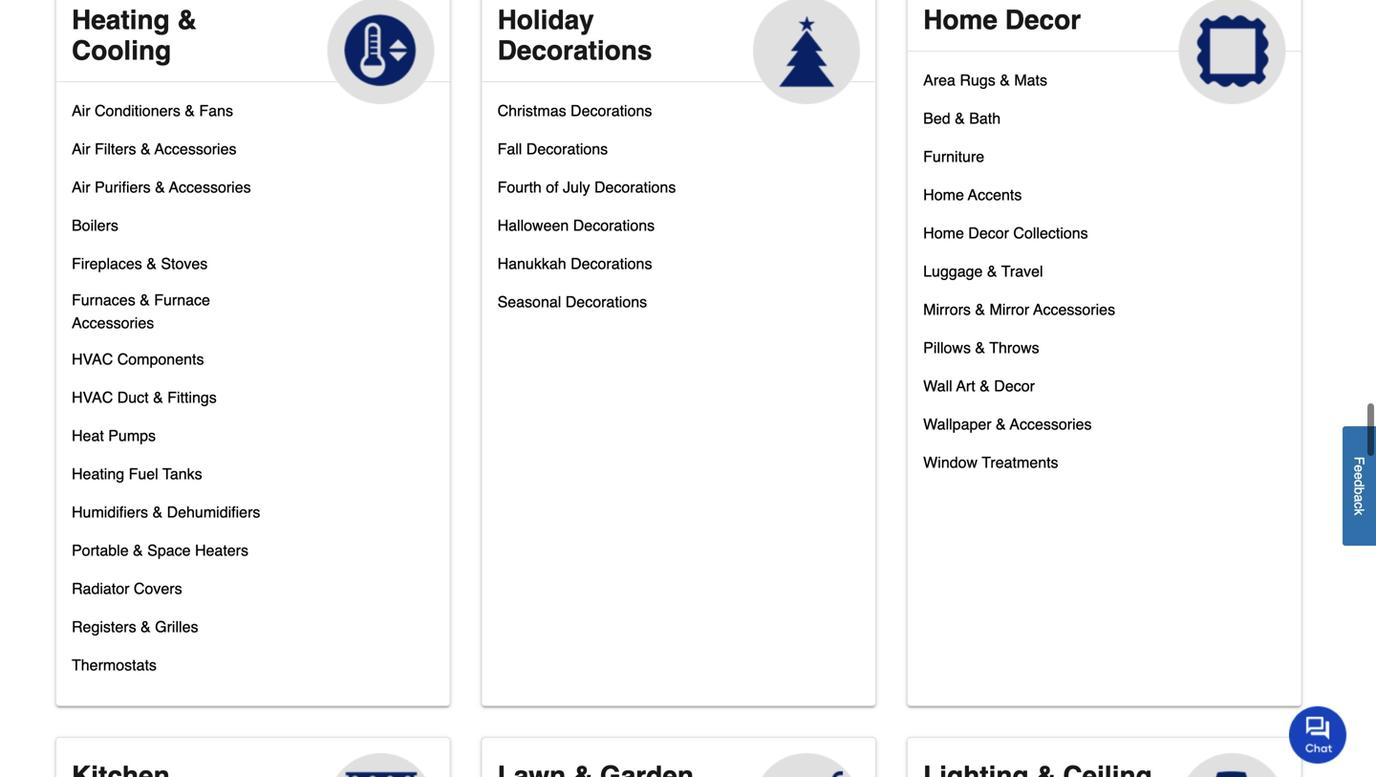 Task type: vqa. For each thing, say whether or not it's contained in the screenshot.
Heaters
yes



Task type: locate. For each thing, give the bounding box(es) containing it.
2 heating from the top
[[72, 465, 124, 483]]

home down furniture link
[[923, 186, 964, 204]]

luggage & travel link
[[923, 258, 1043, 296]]

a
[[1352, 494, 1367, 502]]

hvac
[[72, 350, 113, 368], [72, 388, 113, 406]]

humidifiers
[[72, 503, 148, 521]]

& right art
[[980, 377, 990, 395]]

wallpaper
[[923, 415, 992, 433]]

1 vertical spatial air
[[72, 140, 90, 158]]

decorations up fall decorations
[[571, 102, 652, 119]]

fireplaces
[[72, 255, 142, 272]]

fall decorations
[[498, 140, 608, 158]]

filters
[[95, 140, 136, 158]]

area rugs & mats
[[923, 71, 1048, 89]]

& down wall art & decor link
[[996, 415, 1006, 433]]

decor up the mats
[[1005, 5, 1081, 35]]

heating down the heat pumps link
[[72, 465, 124, 483]]

wallpaper & accessories
[[923, 415, 1092, 433]]

b
[[1352, 487, 1367, 494]]

mirrors & mirror accessories link
[[923, 296, 1115, 334]]

air
[[72, 102, 90, 119], [72, 140, 90, 158], [72, 178, 90, 196]]

accessories for air filters & accessories
[[155, 140, 237, 158]]

3 air from the top
[[72, 178, 90, 196]]

air for air conditioners & fans
[[72, 102, 90, 119]]

home for home decor
[[923, 5, 998, 35]]

fourth of july decorations link
[[498, 174, 676, 212]]

0 vertical spatial home
[[923, 5, 998, 35]]

tanks
[[163, 465, 202, 483]]

decor for home decor collections
[[968, 224, 1009, 242]]

conditioners
[[95, 102, 180, 119]]

0 vertical spatial air
[[72, 102, 90, 119]]

mats
[[1014, 71, 1048, 89]]

home accents
[[923, 186, 1022, 204]]

hanukkah
[[498, 255, 566, 272]]

accessories
[[155, 140, 237, 158], [169, 178, 251, 196], [1033, 301, 1115, 318], [72, 314, 154, 332], [1010, 415, 1092, 433]]

window treatments
[[923, 453, 1059, 471]]

hvac for hvac duct & fittings
[[72, 388, 113, 406]]

& left the mats
[[1000, 71, 1010, 89]]

throws
[[990, 339, 1040, 356]]

2 home from the top
[[923, 186, 964, 204]]

e
[[1352, 465, 1367, 472], [1352, 472, 1367, 480]]

of
[[546, 178, 559, 196]]

air conditioners & fans link
[[72, 97, 233, 136]]

heating fuel tanks
[[72, 465, 202, 483]]

fuel
[[129, 465, 158, 483]]

1 vertical spatial home
[[923, 186, 964, 204]]

0 vertical spatial heating
[[72, 5, 170, 35]]

furniture
[[923, 148, 985, 165]]

bath
[[969, 109, 1001, 127]]

seasonal
[[498, 293, 561, 311]]

humidifiers & dehumidifiers link
[[72, 499, 260, 537]]

0 vertical spatial decor
[[1005, 5, 1081, 35]]

decorations down halloween decorations link
[[571, 255, 652, 272]]

heating & cooling link
[[56, 0, 450, 104]]

decor inside "link"
[[968, 224, 1009, 242]]

dehumidifiers
[[167, 503, 260, 521]]

fourth of july decorations
[[498, 178, 676, 196]]

decor down the home accents link
[[968, 224, 1009, 242]]

accessories down travel
[[1033, 301, 1115, 318]]

air for air filters & accessories
[[72, 140, 90, 158]]

& down fireplaces & stoves link
[[140, 291, 150, 309]]

2 e from the top
[[1352, 472, 1367, 480]]

home up the rugs
[[923, 5, 998, 35]]

luggage
[[923, 262, 983, 280]]

window
[[923, 453, 978, 471]]

halloween
[[498, 216, 569, 234]]

heating for heating fuel tanks
[[72, 465, 124, 483]]

hanukkah decorations link
[[498, 250, 652, 289]]

1 hvac from the top
[[72, 350, 113, 368]]

hvac components
[[72, 350, 204, 368]]

heating & cooling image
[[327, 0, 434, 104]]

home inside "link"
[[923, 224, 964, 242]]

radiator covers link
[[72, 575, 182, 614]]

1 heating from the top
[[72, 5, 170, 35]]

& right the duct
[[153, 388, 163, 406]]

heating fuel tanks link
[[72, 461, 202, 499]]

treatments
[[982, 453, 1059, 471]]

1 vertical spatial decor
[[968, 224, 1009, 242]]

c
[[1352, 502, 1367, 509]]

heating up conditioners
[[72, 5, 170, 35]]

2 air from the top
[[72, 140, 90, 158]]

hvac up heat on the bottom left
[[72, 388, 113, 406]]

lighting & ceiling fans image
[[1179, 753, 1286, 777]]

& right pillows
[[975, 339, 985, 356]]

& left fans
[[185, 102, 195, 119]]

hvac duct & fittings
[[72, 388, 217, 406]]

heat
[[72, 427, 104, 444]]

thermostats
[[72, 656, 157, 674]]

home up luggage
[[923, 224, 964, 242]]

air purifiers & accessories
[[72, 178, 251, 196]]

air up boilers
[[72, 178, 90, 196]]

accessories down fans
[[155, 140, 237, 158]]

home for home decor collections
[[923, 224, 964, 242]]

& left stoves
[[146, 255, 157, 272]]

fall
[[498, 140, 522, 158]]

decorations up the christmas decorations
[[498, 35, 652, 66]]

hvac down furnaces
[[72, 350, 113, 368]]

accessories down air filters & accessories link
[[169, 178, 251, 196]]

bed & bath link
[[923, 105, 1001, 143]]

heating
[[72, 5, 170, 35], [72, 465, 124, 483]]

holiday decorations
[[498, 5, 652, 66]]

3 home from the top
[[923, 224, 964, 242]]

wall art & decor link
[[923, 373, 1035, 411]]

&
[[177, 5, 197, 35], [1000, 71, 1010, 89], [185, 102, 195, 119], [955, 109, 965, 127], [141, 140, 151, 158], [155, 178, 165, 196], [146, 255, 157, 272], [987, 262, 997, 280], [140, 291, 150, 309], [975, 301, 985, 318], [975, 339, 985, 356], [980, 377, 990, 395], [153, 388, 163, 406], [996, 415, 1006, 433], [152, 503, 163, 521], [133, 541, 143, 559], [141, 618, 151, 636]]

& right cooling
[[177, 5, 197, 35]]

hvac for hvac components
[[72, 350, 113, 368]]

decorations down fourth of july decorations link
[[573, 216, 655, 234]]

christmas decorations link
[[498, 97, 652, 136]]

duct
[[117, 388, 149, 406]]

f
[[1352, 456, 1367, 465]]

wallpaper & accessories link
[[923, 411, 1092, 449]]

e up b
[[1352, 472, 1367, 480]]

accessories inside furnaces & furnace accessories
[[72, 314, 154, 332]]

accessories for air purifiers & accessories
[[169, 178, 251, 196]]

decorations down christmas decorations link at left top
[[526, 140, 608, 158]]

2 vertical spatial home
[[923, 224, 964, 242]]

1 air from the top
[[72, 102, 90, 119]]

air left filters
[[72, 140, 90, 158]]

decorations for fall decorations
[[526, 140, 608, 158]]

e up d
[[1352, 465, 1367, 472]]

0 vertical spatial hvac
[[72, 350, 113, 368]]

& down heating fuel tanks link
[[152, 503, 163, 521]]

fans
[[199, 102, 233, 119]]

1 vertical spatial hvac
[[72, 388, 113, 406]]

radiator
[[72, 580, 129, 597]]

furnaces & furnace accessories
[[72, 291, 210, 332]]

chat invite button image
[[1289, 705, 1348, 764]]

2 vertical spatial decor
[[994, 377, 1035, 395]]

1 home from the top
[[923, 5, 998, 35]]

decorations inside 'link'
[[498, 35, 652, 66]]

hanukkah decorations
[[498, 255, 652, 272]]

1 vertical spatial heating
[[72, 465, 124, 483]]

air left conditioners
[[72, 102, 90, 119]]

christmas
[[498, 102, 566, 119]]

2 vertical spatial air
[[72, 178, 90, 196]]

halloween decorations
[[498, 216, 655, 234]]

decorations down hanukkah decorations link
[[566, 293, 647, 311]]

2 hvac from the top
[[72, 388, 113, 406]]

pillows & throws link
[[923, 334, 1040, 373]]

heating inside heating & cooling
[[72, 5, 170, 35]]

decorations for hanukkah decorations
[[571, 255, 652, 272]]

accessories down furnaces
[[72, 314, 154, 332]]

kitchen image
[[327, 753, 434, 777]]

furniture link
[[923, 143, 985, 182]]

stoves
[[161, 255, 208, 272]]

decor down throws
[[994, 377, 1035, 395]]



Task type: describe. For each thing, give the bounding box(es) containing it.
components
[[117, 350, 204, 368]]

decorations for holiday decorations
[[498, 35, 652, 66]]

& inside furnaces & furnace accessories
[[140, 291, 150, 309]]

fireplaces & stoves
[[72, 255, 208, 272]]

air purifiers & accessories link
[[72, 174, 251, 212]]

1 e from the top
[[1352, 465, 1367, 472]]

home decor image
[[1179, 0, 1286, 104]]

decorations for christmas decorations
[[571, 102, 652, 119]]

air conditioners & fans
[[72, 102, 233, 119]]

home for home accents
[[923, 186, 964, 204]]

& right bed
[[955, 109, 965, 127]]

air filters & accessories link
[[72, 136, 237, 174]]

holiday
[[498, 5, 594, 35]]

heaters
[[195, 541, 249, 559]]

& down air filters & accessories link
[[155, 178, 165, 196]]

accents
[[968, 186, 1022, 204]]

pumps
[[108, 427, 156, 444]]

area
[[923, 71, 956, 89]]

heat pumps
[[72, 427, 156, 444]]

purifiers
[[95, 178, 151, 196]]

portable & space heaters link
[[72, 537, 249, 575]]

heating for heating & cooling
[[72, 5, 170, 35]]

decor for home decor
[[1005, 5, 1081, 35]]

radiator covers
[[72, 580, 182, 597]]

home decor collections
[[923, 224, 1088, 242]]

& left mirror
[[975, 301, 985, 318]]

travel
[[1002, 262, 1043, 280]]

pillows
[[923, 339, 971, 356]]

accessories for furnaces & furnace accessories
[[72, 314, 154, 332]]

home decor
[[923, 5, 1081, 35]]

collections
[[1014, 224, 1088, 242]]

portable & space heaters
[[72, 541, 249, 559]]

fall decorations link
[[498, 136, 608, 174]]

christmas decorations
[[498, 102, 652, 119]]

decorations for halloween decorations
[[573, 216, 655, 234]]

boilers
[[72, 216, 118, 234]]

furnace
[[154, 291, 210, 309]]

wall
[[923, 377, 953, 395]]

decorations right july
[[594, 178, 676, 196]]

holiday decorations link
[[482, 0, 876, 104]]

hvac duct & fittings link
[[72, 384, 217, 422]]

art
[[956, 377, 976, 395]]

furnaces & furnace accessories link
[[72, 289, 293, 346]]

d
[[1352, 480, 1367, 487]]

decorations for seasonal decorations
[[566, 293, 647, 311]]

& left space
[[133, 541, 143, 559]]

fittings
[[167, 388, 217, 406]]

furnaces
[[72, 291, 135, 309]]

air filters & accessories
[[72, 140, 237, 158]]

accessories for mirrors & mirror accessories
[[1033, 301, 1115, 318]]

seasonal decorations link
[[498, 289, 647, 327]]

area rugs & mats link
[[923, 67, 1048, 105]]

cooling
[[72, 35, 171, 66]]

f e e d b a c k button
[[1343, 426, 1376, 546]]

& left travel
[[987, 262, 997, 280]]

grilles
[[155, 618, 198, 636]]

registers
[[72, 618, 136, 636]]

space
[[147, 541, 191, 559]]

seasonal decorations
[[498, 293, 647, 311]]

boilers link
[[72, 212, 118, 250]]

holiday decorations image
[[753, 0, 860, 104]]

home decor link
[[908, 0, 1302, 104]]

k
[[1352, 509, 1367, 515]]

fourth
[[498, 178, 542, 196]]

f e e d b a c k
[[1352, 456, 1367, 515]]

hvac components link
[[72, 346, 204, 384]]

pillows & throws
[[923, 339, 1040, 356]]

accessories up 'treatments'
[[1010, 415, 1092, 433]]

air for air purifiers & accessories
[[72, 178, 90, 196]]

lawn & garden image
[[753, 753, 860, 777]]

registers & grilles link
[[72, 614, 198, 652]]

mirrors & mirror accessories
[[923, 301, 1115, 318]]

portable
[[72, 541, 129, 559]]

july
[[563, 178, 590, 196]]

wall art & decor
[[923, 377, 1035, 395]]

mirrors
[[923, 301, 971, 318]]

mirror
[[990, 301, 1030, 318]]

covers
[[134, 580, 182, 597]]

& right filters
[[141, 140, 151, 158]]

registers & grilles
[[72, 618, 198, 636]]

home decor collections link
[[923, 220, 1088, 258]]

thermostats link
[[72, 652, 157, 690]]

& inside heating & cooling
[[177, 5, 197, 35]]

& left grilles
[[141, 618, 151, 636]]

bed
[[923, 109, 951, 127]]



